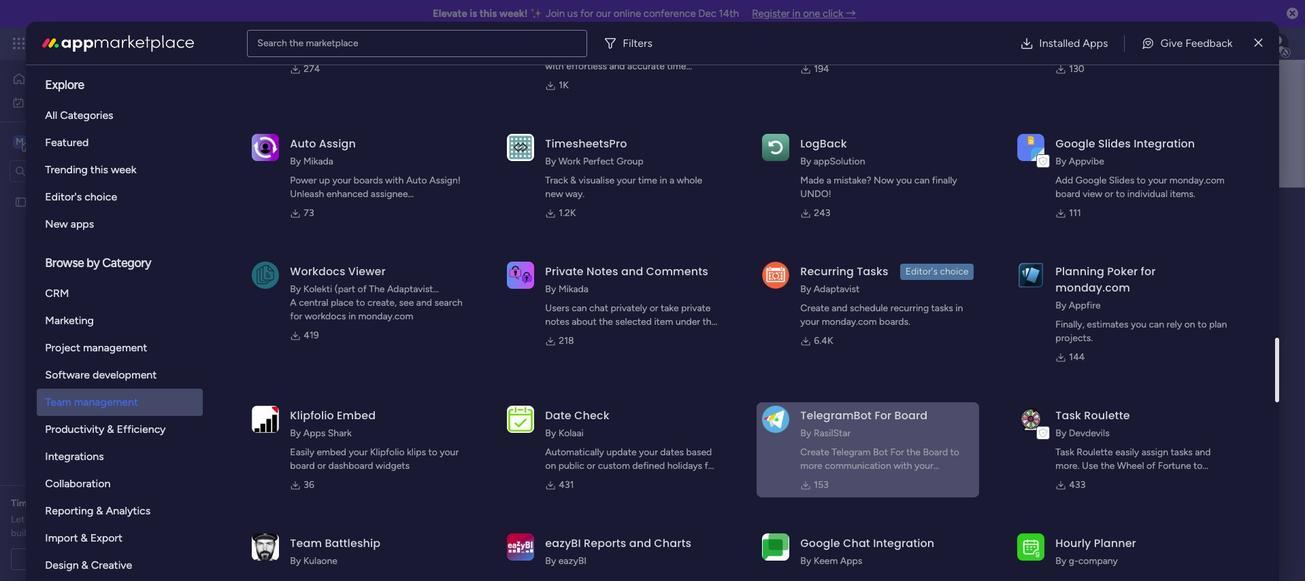 Task type: locate. For each thing, give the bounding box(es) containing it.
can left finally
[[915, 175, 930, 186]]

1 vertical spatial for
[[890, 447, 904, 459]]

1 horizontal spatial of
[[358, 284, 367, 295]]

1 horizontal spatial adaptavist
[[814, 284, 860, 295]]

create,
[[367, 297, 397, 309]]

1 vertical spatial of
[[1147, 461, 1156, 472]]

1 vertical spatial main workspace
[[340, 193, 514, 223]]

for down based
[[705, 461, 717, 472]]

monday.com inside a central place to create, see and search for workdocs in monday.com
[[358, 311, 413, 323]]

1 vertical spatial board
[[923, 447, 948, 459]]

2 vertical spatial board
[[801, 488, 825, 500]]

14th
[[719, 7, 739, 20]]

on
[[1185, 319, 1196, 331], [545, 461, 556, 472]]

time for an expert review let our experts review what you've built so far. free of charge
[[11, 498, 159, 540]]

to inside finally, estimates you can rely on to plan projects.
[[1198, 319, 1207, 331]]

editor's
[[45, 191, 82, 203], [906, 266, 938, 278]]

mikada down private
[[559, 284, 589, 295]]

time for in
[[638, 175, 657, 186]]

finally, estimates you can rely on to plan projects.
[[1056, 319, 1227, 344]]

1 horizontal spatial boards
[[354, 175, 383, 186]]

1 vertical spatial create
[[801, 447, 830, 459]]

0 vertical spatial more
[[360, 202, 382, 214]]

194
[[814, 63, 829, 75]]

Main workspace field
[[336, 193, 1250, 223]]

0 horizontal spatial integration
[[873, 536, 935, 552]]

or right view
[[1105, 189, 1114, 200]]

google for slides
[[1056, 136, 1096, 152]]

0 vertical spatial apps
[[1083, 36, 1108, 49]]

on up users
[[545, 461, 556, 472]]

by
[[290, 156, 301, 167], [545, 156, 556, 167], [801, 156, 811, 167], [1056, 156, 1067, 167], [290, 284, 301, 295], [545, 284, 556, 295], [801, 284, 811, 295], [1056, 300, 1067, 312], [290, 428, 301, 440], [545, 428, 556, 440], [801, 428, 811, 440], [1056, 428, 1067, 440], [290, 556, 301, 568], [545, 556, 556, 568], [801, 556, 811, 568], [1056, 556, 1067, 568]]

1 horizontal spatial more
[[801, 461, 823, 472]]

project management
[[45, 342, 147, 355]]

main workspace down the assign!
[[340, 193, 514, 223]]

1 horizontal spatial on
[[1185, 319, 1196, 331]]

integration up add google slides to your monday.com board view or to individual items.
[[1134, 136, 1195, 152]]

0 vertical spatial choice
[[85, 191, 117, 203]]

0 vertical spatial is
[[470, 7, 477, 20]]

your inside create and schedule recurring tasks in your monday.com boards.
[[801, 316, 820, 328]]

see for see where your team's time is going with effortless and accurate time tracking built into each item.
[[545, 47, 562, 59]]

0 horizontal spatial you
[[358, 307, 374, 319]]

integration inside google chat integration by keem apps
[[873, 536, 935, 552]]

153
[[814, 480, 829, 491]]

1 vertical spatial item
[[545, 330, 564, 342]]

by inside workdocs viewer by kolekti (part of the adaptavist group)
[[290, 284, 301, 295]]

0 vertical spatial boards
[[354, 175, 383, 186]]

for down enhanced
[[346, 202, 358, 214]]

marketplace
[[306, 37, 358, 49]]

see for see plans
[[238, 37, 254, 49]]

test
[[32, 196, 50, 208], [280, 339, 298, 350]]

our left online
[[596, 7, 611, 20]]

test right public board icon
[[32, 196, 50, 208]]

accurate
[[627, 61, 665, 72]]

register
[[752, 7, 790, 20]]

can up about
[[572, 303, 587, 314]]

the right search
[[289, 37, 304, 49]]

433
[[1069, 480, 1086, 491]]

google up appvibe
[[1056, 136, 1096, 152]]

0 vertical spatial for
[[875, 408, 892, 424]]

1 vertical spatial klipfolio
[[370, 447, 405, 459]]

view
[[1083, 189, 1103, 200]]

1 vertical spatial management
[[83, 342, 147, 355]]

the inside task roulette easily assign tasks and more. use the wheel of fortune to randomly pick a team member.
[[1101, 461, 1115, 472]]

see left "where"
[[545, 47, 562, 59]]

apps up easily
[[303, 428, 326, 440]]

give feedback link
[[1131, 30, 1244, 57]]

eazybi left reports
[[545, 536, 581, 552]]

task up the more.
[[1056, 447, 1074, 459]]

integration right 'chat'
[[873, 536, 935, 552]]

easily embed your klipfolio klips to your board or dashboard widgets
[[290, 447, 459, 472]]

by inside private notes and comments by mikada
[[545, 284, 556, 295]]

estimates
[[1087, 319, 1129, 331]]

tracking
[[545, 74, 580, 86]]

1 horizontal spatial see
[[545, 47, 562, 59]]

adaptavist up the see
[[387, 284, 433, 295]]

based
[[686, 447, 712, 459]]

1 vertical spatial apps
[[303, 428, 326, 440]]

efficiency
[[117, 423, 166, 436]]

team management
[[45, 396, 138, 409]]

create inside create telegram bot for the board to more communication with your customer and for more interactive with board with admin
[[801, 447, 830, 459]]

mikada up up
[[303, 156, 333, 167]]

in inside track & visualise your time in a whole new way.
[[660, 175, 667, 186]]

1 vertical spatial tasks
[[1171, 447, 1193, 459]]

item down the notes
[[545, 330, 564, 342]]

integration for chat
[[873, 536, 935, 552]]

0 vertical spatial this
[[480, 7, 497, 20]]

reporting
[[45, 505, 93, 518]]

your right the klips
[[440, 447, 459, 459]]

your inside the power up your boards with auto assign! unleash enhanced assignee automations for more productivity.
[[332, 175, 351, 186]]

a inside made a mistake? now you can finally undo!
[[827, 175, 832, 186]]

can left rely
[[1149, 319, 1164, 331]]

klipfolio inside klipfolio embed by apps shark
[[290, 408, 334, 424]]

2 horizontal spatial more
[[876, 474, 898, 486]]

0 vertical spatial workspace
[[58, 135, 112, 148]]

0 vertical spatial editor's
[[45, 191, 82, 203]]

0 horizontal spatial main
[[31, 135, 55, 148]]

boards up central
[[294, 274, 327, 287]]

0 vertical spatial you
[[896, 175, 912, 186]]

main workspace down all categories
[[31, 135, 112, 148]]

tasks inside create and schedule recurring tasks in your monday.com boards.
[[931, 303, 953, 314]]

viewer
[[348, 264, 386, 280]]

work up all
[[45, 96, 66, 108]]

to inside create telegram bot for the board to more communication with your customer and for more interactive with board with admin
[[950, 447, 960, 459]]

1 horizontal spatial main
[[340, 193, 392, 223]]

enhanced
[[326, 189, 368, 200]]

2 vertical spatial more
[[876, 474, 898, 486]]

time for is
[[644, 47, 663, 59]]

assign
[[1142, 447, 1169, 459]]

mikada inside auto assign by mikada
[[303, 156, 333, 167]]

give
[[1161, 36, 1183, 49]]

1 horizontal spatial auto
[[406, 175, 427, 186]]

shark
[[328, 428, 352, 440]]

board up the interactive
[[923, 447, 948, 459]]

0 horizontal spatial mikada
[[303, 156, 333, 167]]

0 horizontal spatial choice
[[85, 191, 117, 203]]

our up "so"
[[27, 515, 41, 526]]

& left "what" at the left bottom
[[96, 505, 103, 518]]

free
[[60, 528, 79, 540]]

2 vertical spatial you
[[1131, 319, 1147, 331]]

crm
[[45, 287, 69, 300]]

embed
[[317, 447, 346, 459]]

0 vertical spatial auto
[[290, 136, 316, 152]]

klips
[[407, 447, 426, 459]]

app logo image for klipfolio embed
[[252, 406, 279, 433]]

roulette inside task roulette easily assign tasks and more. use the wheel of fortune to randomly pick a team member.
[[1077, 447, 1113, 459]]

144
[[1069, 352, 1085, 363]]

installed
[[1039, 36, 1080, 49]]

for inside telegrambot for board by  rasilstar
[[875, 408, 892, 424]]

your up effortless
[[593, 47, 612, 59]]

& for visualise
[[570, 175, 577, 186]]

roulette inside the task roulette by devdevils
[[1084, 408, 1130, 424]]

for inside time for an expert review let our experts review what you've built so far. free of charge
[[35, 498, 48, 510]]

2 task from the top
[[1056, 447, 1074, 459]]

or right public
[[587, 461, 596, 472]]

management
[[137, 35, 211, 51], [83, 342, 147, 355], [74, 396, 138, 409]]

privately
[[611, 303, 647, 314]]

see inside button
[[238, 37, 254, 49]]

0 horizontal spatial work
[[45, 96, 66, 108]]

elevate
[[433, 7, 467, 20]]

by inside telegrambot for board by  rasilstar
[[801, 428, 811, 440]]

google up keem
[[801, 536, 840, 552]]

fortune
[[1158, 461, 1191, 472]]

integration inside google slides integration by appvibe
[[1134, 136, 1195, 152]]

and inside create and schedule recurring tasks in your monday.com boards.
[[832, 303, 848, 314]]

or left take
[[650, 303, 658, 314]]

board up create telegram bot for the board to more communication with your customer and for more interactive with board with admin
[[895, 408, 928, 424]]

with up the interactive
[[894, 461, 912, 472]]

1 horizontal spatial tasks
[[1171, 447, 1193, 459]]

the down chat
[[599, 316, 613, 328]]

2 horizontal spatial apps
[[1083, 36, 1108, 49]]

workdocs viewer by kolekti (part of the adaptavist group)
[[290, 264, 433, 309]]

to inside a central place to create, see and search for workdocs in monday.com
[[356, 297, 365, 309]]

public
[[559, 461, 585, 472]]

week
[[111, 163, 136, 176]]

create down rasilstar
[[801, 447, 830, 459]]

boards up enhanced
[[354, 175, 383, 186]]

in right the recurring
[[956, 303, 963, 314]]

the up the interactive
[[907, 447, 921, 459]]

1 horizontal spatial built
[[582, 74, 601, 86]]

google up view
[[1076, 175, 1107, 186]]

time inside track & visualise your time in a whole new way.
[[638, 175, 657, 186]]

public board image
[[14, 196, 27, 209]]

0 horizontal spatial team
[[45, 396, 71, 409]]

app logo image for date check
[[507, 406, 534, 433]]

0 vertical spatial roulette
[[1084, 408, 1130, 424]]

or inside automatically update your dates based on public or custom defined holidays for users in your account
[[587, 461, 596, 472]]

built down let
[[11, 528, 30, 540]]

a inside the schedule a meeting button
[[87, 554, 91, 566]]

kolaai
[[559, 428, 584, 440]]

1 vertical spatial work
[[45, 96, 66, 108]]

installed apps button
[[1009, 30, 1119, 57]]

auto
[[290, 136, 316, 152], [406, 175, 427, 186]]

1 vertical spatial you
[[358, 307, 374, 319]]

2 horizontal spatial you
[[1131, 319, 1147, 331]]

whole
[[677, 175, 702, 186]]

you right estimates
[[1131, 319, 1147, 331]]

is right elevate
[[470, 7, 477, 20]]

tasks right the recurring
[[931, 303, 953, 314]]

0 horizontal spatial auto
[[290, 136, 316, 152]]

1 horizontal spatial is
[[665, 47, 672, 59]]

0 horizontal spatial on
[[545, 461, 556, 472]]

of right the free
[[81, 528, 90, 540]]

1 vertical spatial roulette
[[1077, 447, 1113, 459]]

defined
[[632, 461, 665, 472]]

1 vertical spatial choice
[[940, 266, 969, 278]]

team down software
[[45, 396, 71, 409]]

0 vertical spatial klipfolio
[[290, 408, 334, 424]]

your
[[593, 47, 612, 59], [332, 175, 351, 186], [617, 175, 636, 186], [1148, 175, 1167, 186], [801, 316, 820, 328], [349, 447, 368, 459], [440, 447, 459, 459], [639, 447, 658, 459], [915, 461, 934, 472], [580, 474, 599, 486]]

this left week!
[[480, 7, 497, 20]]

easily
[[1116, 447, 1139, 459]]

work for monday
[[110, 35, 134, 51]]

take
[[661, 303, 679, 314]]

for down a
[[290, 311, 302, 323]]

0 vertical spatial item
[[654, 316, 673, 328]]

see inside see where your team's time is going with effortless and accurate time tracking built into each item.
[[545, 47, 562, 59]]

automations
[[290, 202, 343, 214]]

0 vertical spatial google
[[1056, 136, 1096, 152]]

workspace down categories at the left of page
[[58, 135, 112, 148]]

by inside timesheetspro by work perfect group
[[545, 156, 556, 167]]

see
[[238, 37, 254, 49], [545, 47, 562, 59]]

✨
[[530, 7, 543, 20]]

more down assignee
[[360, 202, 382, 214]]

dates
[[660, 447, 684, 459]]

on inside finally, estimates you can rely on to plan projects.
[[1185, 319, 1196, 331]]

workspace
[[58, 135, 112, 148], [397, 193, 514, 223], [472, 307, 518, 319]]

team up kulaone
[[290, 536, 322, 552]]

1 vertical spatial our
[[27, 515, 41, 526]]

0 horizontal spatial klipfolio
[[290, 408, 334, 424]]

for right poker
[[1141, 264, 1156, 280]]

& left efficiency
[[107, 423, 114, 436]]

featured
[[45, 136, 89, 149]]

and right assign
[[1195, 447, 1211, 459]]

0 horizontal spatial main workspace
[[31, 135, 112, 148]]

board inside easily embed your klipfolio klips to your board or dashboard widgets
[[290, 461, 315, 472]]

app logo image for logback
[[762, 134, 790, 161]]

is left going
[[665, 47, 672, 59]]

trending
[[45, 163, 88, 176]]

select product image
[[12, 37, 26, 50]]

a down import & export
[[87, 554, 91, 566]]

0 vertical spatial built
[[582, 74, 601, 86]]

tasks up fortune
[[1171, 447, 1193, 459]]

elevate is this week! ✨ join us for our online conference dec 14th
[[433, 7, 739, 20]]

for up bot at the right of the page
[[875, 408, 892, 424]]

development
[[93, 369, 157, 382]]

1 vertical spatial integration
[[873, 536, 935, 552]]

test list box
[[0, 188, 174, 397]]

1 create from the top
[[801, 303, 830, 314]]

slides inside google slides integration by appvibe
[[1098, 136, 1131, 152]]

1 vertical spatial board
[[290, 461, 315, 472]]

editor's down the search in workspace field
[[45, 191, 82, 203]]

option
[[0, 190, 174, 193]]

task inside task roulette easily assign tasks and more. use the wheel of fortune to randomly pick a team member.
[[1056, 447, 1074, 459]]

& right the free
[[81, 532, 88, 545]]

your up enhanced
[[332, 175, 351, 186]]

0 horizontal spatial can
[[572, 303, 587, 314]]

google for chat
[[801, 536, 840, 552]]

by inside auto assign by mikada
[[290, 156, 301, 167]]

1 horizontal spatial board
[[801, 488, 825, 500]]

apps marketplace image
[[42, 35, 194, 51]]

date check by kolaai
[[545, 408, 610, 440]]

by adaptavist
[[801, 284, 860, 295]]

your inside see where your team's time is going with effortless and accurate time tracking built into each item.
[[593, 47, 612, 59]]

0 vertical spatial mikada
[[303, 156, 333, 167]]

timesheetspro by work perfect group
[[545, 136, 644, 167]]

klipfolio inside easily embed your klipfolio klips to your board or dashboard widgets
[[370, 447, 405, 459]]

app logo image for hourly planner
[[1018, 534, 1045, 561]]

of down assign
[[1147, 461, 1156, 472]]

2 horizontal spatial can
[[1149, 319, 1164, 331]]

productivity & efficiency
[[45, 423, 166, 436]]

create for monday.com
[[801, 303, 830, 314]]

1 horizontal spatial team
[[290, 536, 322, 552]]

in inside automatically update your dates based on public or custom defined holidays for users in your account
[[570, 474, 578, 486]]

this
[[480, 7, 497, 20], [90, 163, 108, 176], [454, 307, 469, 319]]

1 vertical spatial boards
[[294, 274, 327, 287]]

this right the recently
[[454, 307, 469, 319]]

in inside a central place to create, see and search for workdocs in monday.com
[[348, 311, 356, 323]]

& for export
[[81, 532, 88, 545]]

1 vertical spatial editor's
[[906, 266, 938, 278]]

your up individual
[[1148, 175, 1167, 186]]

with inside see where your team's time is going with effortless and accurate time tracking built into each item.
[[545, 61, 564, 72]]

2 vertical spatial apps
[[840, 556, 863, 568]]

auto inside the power up your boards with auto assign! unleash enhanced assignee automations for more productivity.
[[406, 175, 427, 186]]

with right the interactive
[[948, 474, 967, 486]]

notes
[[587, 264, 618, 280]]

board down customer
[[801, 488, 825, 500]]

review up import & export
[[78, 515, 106, 526]]

1 vertical spatial team
[[290, 536, 322, 552]]

to
[[1137, 175, 1146, 186], [1116, 189, 1125, 200], [356, 297, 365, 309], [1198, 319, 1207, 331], [428, 447, 437, 459], [950, 447, 960, 459], [1194, 461, 1203, 472]]

1 horizontal spatial can
[[915, 175, 930, 186]]

apps inside installed apps button
[[1083, 36, 1108, 49]]

board inside create telegram bot for the board to more communication with your customer and for more interactive with board with admin
[[923, 447, 948, 459]]

1 vertical spatial mikada
[[559, 284, 589, 295]]

team
[[45, 396, 71, 409], [290, 536, 322, 552]]

management for team management
[[74, 396, 138, 409]]

0 vertical spatial slides
[[1098, 136, 1131, 152]]

130
[[1069, 63, 1085, 75]]

1 adaptavist from the left
[[387, 284, 433, 295]]

so
[[32, 528, 42, 540]]

test left the 419 on the bottom of the page
[[280, 339, 298, 350]]

review up "what" at the left bottom
[[94, 498, 123, 510]]

work for my
[[45, 96, 66, 108]]

editor's choice
[[45, 191, 117, 203], [906, 266, 969, 278]]

see left plans
[[238, 37, 254, 49]]

create inside create and schedule recurring tasks in your monday.com boards.
[[801, 303, 830, 314]]

of inside task roulette easily assign tasks and more. use the wheel of fortune to randomly pick a team member.
[[1147, 461, 1156, 472]]

main workspace inside workspace selection element
[[31, 135, 112, 148]]

1 task from the top
[[1056, 408, 1081, 424]]

1 vertical spatial is
[[665, 47, 672, 59]]

auto up productivity.
[[406, 175, 427, 186]]

roulette up use
[[1077, 447, 1113, 459]]

you right now
[[896, 175, 912, 186]]

work inside button
[[45, 96, 66, 108]]

track & visualise your time in a whole new way.
[[545, 175, 702, 200]]

2 horizontal spatial board
[[1056, 189, 1081, 200]]

app logo image for timesheetspro
[[507, 134, 534, 161]]

built down effortless
[[582, 74, 601, 86]]

rely
[[1167, 319, 1182, 331]]

recurring
[[891, 303, 929, 314]]

in right the recently
[[444, 307, 452, 319]]

2 create from the top
[[801, 447, 830, 459]]

kolekti
[[303, 284, 332, 295]]

about
[[572, 316, 597, 328]]

google inside google slides integration by appvibe
[[1056, 136, 1096, 152]]

1 vertical spatial auto
[[406, 175, 427, 186]]

app logo image for eazybi reports and charts
[[507, 534, 534, 561]]

or down embed
[[317, 461, 326, 472]]

the down private
[[703, 316, 717, 328]]

new
[[545, 189, 563, 200]]

in down public
[[570, 474, 578, 486]]

0 vertical spatial task
[[1056, 408, 1081, 424]]

dapulse x slim image
[[1255, 35, 1263, 51]]

on for planning poker for monday.com
[[1185, 319, 1196, 331]]

1 horizontal spatial integration
[[1134, 136, 1195, 152]]

0 horizontal spatial our
[[27, 515, 41, 526]]

& for analytics
[[96, 505, 103, 518]]

or inside add google slides to your monday.com board view or to individual items.
[[1105, 189, 1114, 200]]

timesheetspro
[[545, 136, 627, 152]]

2 vertical spatial time
[[638, 175, 657, 186]]

main workspace
[[31, 135, 112, 148], [340, 193, 514, 223]]

2 vertical spatial of
[[81, 528, 90, 540]]

your up the interactive
[[915, 461, 934, 472]]

app logo image for workdocs viewer
[[252, 262, 279, 289]]

schedule
[[850, 303, 888, 314]]

apps right notifications image
[[1083, 36, 1108, 49]]

under
[[676, 316, 700, 328]]

your down group
[[617, 175, 636, 186]]

0 vertical spatial our
[[596, 7, 611, 20]]

time down group
[[638, 175, 657, 186]]

& right design
[[81, 559, 88, 572]]

visualise
[[579, 175, 615, 186]]

filters
[[623, 36, 653, 49]]

review
[[94, 498, 123, 510], [78, 515, 106, 526]]

1 vertical spatial time
[[667, 61, 686, 72]]

& inside track & visualise your time in a whole new way.
[[570, 175, 577, 186]]

1 vertical spatial review
[[78, 515, 106, 526]]

monday.com down the schedule
[[822, 316, 877, 328]]

with up tracking
[[545, 61, 564, 72]]

task inside the task roulette by devdevils
[[1056, 408, 1081, 424]]

1 vertical spatial this
[[90, 163, 108, 176]]

app logo image for team battleship
[[252, 534, 279, 561]]

for right us
[[580, 7, 594, 20]]

see where your team's time is going with effortless and accurate time tracking built into each item.
[[545, 47, 698, 86]]

monday.com up appfire
[[1056, 280, 1130, 296]]

on inside automatically update your dates based on public or custom defined holidays for users in your account
[[545, 461, 556, 472]]

tasks inside task roulette easily assign tasks and more. use the wheel of fortune to randomly pick a team member.
[[1171, 447, 1193, 459]]

workspace right search
[[472, 307, 518, 319]]

2 vertical spatial this
[[454, 307, 469, 319]]

for up admin
[[862, 474, 874, 486]]

the inside create telegram bot for the board to more communication with your customer and for more interactive with board with admin
[[907, 447, 921, 459]]

Search in workspace field
[[29, 163, 114, 179]]

apps down 'chat'
[[840, 556, 863, 568]]

google
[[1056, 136, 1096, 152], [1076, 175, 1107, 186], [801, 536, 840, 552]]

2 vertical spatial google
[[801, 536, 840, 552]]

auto assign by mikada
[[290, 136, 356, 167]]

0 vertical spatial work
[[110, 35, 134, 51]]

0 vertical spatial tasks
[[931, 303, 953, 314]]

and left charts
[[629, 536, 651, 552]]

0 vertical spatial can
[[915, 175, 930, 186]]

auto left assign
[[290, 136, 316, 152]]

brad klo image
[[1267, 33, 1289, 54]]

google inside google chat integration by keem apps
[[801, 536, 840, 552]]

for left an
[[35, 498, 48, 510]]

in left whole
[[660, 175, 667, 186]]

boards
[[354, 175, 383, 186], [294, 274, 327, 287]]

board down add on the top of the page
[[1056, 189, 1081, 200]]

app logo image
[[252, 134, 279, 161], [507, 134, 534, 161], [762, 134, 790, 161], [1018, 134, 1045, 161], [252, 262, 279, 289], [507, 262, 534, 289], [762, 262, 790, 289], [1018, 262, 1045, 289], [252, 406, 279, 433], [507, 406, 534, 433], [762, 406, 790, 433], [1018, 406, 1045, 433], [252, 534, 279, 561], [507, 534, 534, 561], [762, 534, 790, 561], [1018, 534, 1045, 561]]



Task type: describe. For each thing, give the bounding box(es) containing it.
analytics
[[106, 505, 151, 518]]

all categories
[[45, 109, 113, 122]]

let
[[11, 515, 25, 526]]

and inside create telegram bot for the board to more communication with your customer and for more interactive with board with admin
[[843, 474, 859, 486]]

chat
[[843, 536, 870, 552]]

for inside a central place to create, see and search for workdocs in monday.com
[[290, 311, 302, 323]]

by inside google slides integration by appvibe
[[1056, 156, 1067, 167]]

made a mistake? now you can finally undo!
[[801, 175, 957, 200]]

by inside date check by kolaai
[[545, 428, 556, 440]]

and inside eazybi reports and charts by eazybi
[[629, 536, 651, 552]]

way.
[[566, 189, 585, 200]]

274
[[304, 63, 320, 75]]

1 vertical spatial eazybi
[[559, 556, 587, 568]]

0 horizontal spatial editor's
[[45, 191, 82, 203]]

0 vertical spatial management
[[137, 35, 211, 51]]

finally,
[[1056, 319, 1085, 331]]

browse
[[45, 256, 84, 271]]

klipfolio embed by apps shark
[[290, 408, 376, 440]]

planning poker for monday.com by appfire
[[1056, 264, 1156, 312]]

integration for slides
[[1134, 136, 1195, 152]]

roulette for task roulette easily assign tasks and more. use the wheel of fortune to randomly pick a team member.
[[1077, 447, 1113, 459]]

far.
[[44, 528, 58, 540]]

logback
[[801, 136, 847, 152]]

431
[[559, 480, 574, 491]]

for inside create telegram bot for the board to more communication with your customer and for more interactive with board with admin
[[862, 474, 874, 486]]

board inside telegrambot for board by  rasilstar
[[895, 408, 928, 424]]

2 vertical spatial workspace
[[472, 307, 518, 319]]

your up the defined on the bottom of the page
[[639, 447, 658, 459]]

productivity.
[[385, 202, 439, 214]]

auto inside auto assign by mikada
[[290, 136, 316, 152]]

for inside the power up your boards with auto assign! unleash enhanced assignee automations for more productivity.
[[346, 202, 358, 214]]

or inside users can chat privately or take private notes about the selected item under the item view.
[[650, 303, 658, 314]]

see plans button
[[220, 33, 285, 54]]

team for battleship
[[290, 536, 322, 552]]

a inside task roulette easily assign tasks and more. use the wheel of fortune to randomly pick a team member.
[[1118, 474, 1123, 486]]

a inside track & visualise your time in a whole new way.
[[670, 175, 674, 186]]

create and schedule recurring tasks in your monday.com boards.
[[801, 303, 963, 328]]

tasks for recurring
[[931, 303, 953, 314]]

inbox image
[[1096, 37, 1110, 50]]

appfire
[[1069, 300, 1101, 312]]

for inside automatically update your dates based on public or custom defined holidays for users in your account
[[705, 461, 717, 472]]

workspace image
[[13, 134, 27, 149]]

planner
[[1094, 536, 1136, 552]]

made
[[801, 175, 824, 186]]

and right boards in the bottom of the page
[[288, 307, 304, 319]]

task for task roulette easily assign tasks and more. use the wheel of fortune to randomly pick a team member.
[[1056, 447, 1074, 459]]

feedback
[[1186, 36, 1233, 49]]

planning
[[1056, 264, 1105, 280]]

google inside add google slides to your monday.com board view or to individual items.
[[1076, 175, 1107, 186]]

218
[[559, 336, 574, 347]]

see
[[399, 297, 414, 309]]

boards.
[[879, 316, 911, 328]]

built inside time for an expert review let our experts review what you've built so far. free of charge
[[11, 528, 30, 540]]

& for creative
[[81, 559, 88, 572]]

time
[[11, 498, 33, 510]]

comments
[[646, 264, 708, 280]]

by inside hourly planner by g-company
[[1056, 556, 1067, 568]]

assign!
[[429, 175, 461, 186]]

2 horizontal spatial this
[[480, 7, 497, 20]]

by inside eazybi reports and charts by eazybi
[[545, 556, 556, 568]]

workspace selection element
[[13, 134, 114, 151]]

1 vertical spatial main
[[340, 193, 392, 223]]

schedule
[[45, 554, 84, 566]]

0 horizontal spatial boards
[[294, 274, 327, 287]]

workdocs
[[305, 311, 346, 323]]

boards inside the power up your boards with auto assign! unleash enhanced assignee automations for more productivity.
[[354, 175, 383, 186]]

us
[[567, 7, 578, 20]]

home button
[[8, 68, 146, 90]]

create for more
[[801, 447, 830, 459]]

filters button
[[598, 30, 663, 57]]

telegrambot
[[801, 408, 872, 424]]

search everything image
[[1190, 37, 1203, 50]]

0 horizontal spatial is
[[470, 7, 477, 20]]

member.
[[1149, 474, 1187, 486]]

1 horizontal spatial editor's choice
[[906, 266, 969, 278]]

in left one
[[793, 7, 801, 20]]

built inside see where your team's time is going with effortless and accurate time tracking built into each item.
[[582, 74, 601, 86]]

1 horizontal spatial item
[[654, 316, 673, 328]]

management for project management
[[83, 342, 147, 355]]

central
[[299, 297, 328, 309]]

monday.com inside create and schedule recurring tasks in your monday.com boards.
[[822, 316, 877, 328]]

1 horizontal spatial editor's
[[906, 266, 938, 278]]

import & export
[[45, 532, 122, 545]]

your up dashboard
[[349, 447, 368, 459]]

mikada inside private notes and comments by mikada
[[559, 284, 589, 295]]

of inside time for an expert review let our experts review what you've built so far. free of charge
[[81, 528, 90, 540]]

our inside time for an expert review let our experts review what you've built so far. free of charge
[[27, 515, 41, 526]]

by inside google chat integration by keem apps
[[801, 556, 811, 568]]

custom
[[598, 461, 630, 472]]

what
[[108, 515, 129, 526]]

of inside workdocs viewer by kolekti (part of the adaptavist group)
[[358, 284, 367, 295]]

chat
[[589, 303, 608, 314]]

invite members image
[[1126, 37, 1140, 50]]

design & creative
[[45, 559, 132, 572]]

boards and dashboards you visited recently in this workspace
[[257, 307, 518, 319]]

members
[[344, 274, 389, 287]]

can inside made a mistake? now you can finally undo!
[[915, 175, 930, 186]]

rasilstar
[[814, 428, 851, 440]]

battleship
[[325, 536, 381, 552]]

all
[[45, 109, 57, 122]]

apps inside google chat integration by keem apps
[[840, 556, 863, 568]]

give feedback button
[[1131, 30, 1244, 57]]

monday.com inside planning poker for monday.com by appfire
[[1056, 280, 1130, 296]]

0 vertical spatial review
[[94, 498, 123, 510]]

& for efficiency
[[107, 423, 114, 436]]

by inside team battleship by kulaone
[[290, 556, 301, 568]]

can inside finally, estimates you can rely on to plan projects.
[[1149, 319, 1164, 331]]

board inside create telegram bot for the board to more communication with your customer and for more interactive with board with admin
[[801, 488, 825, 500]]

main inside workspace selection element
[[31, 135, 55, 148]]

and inside task roulette easily assign tasks and more. use the wheel of fortune to randomly pick a team member.
[[1195, 447, 1211, 459]]

→
[[846, 7, 856, 20]]

perfect
[[583, 156, 614, 167]]

1 horizontal spatial our
[[596, 7, 611, 20]]

team's
[[614, 47, 641, 59]]

1 horizontal spatial choice
[[940, 266, 969, 278]]

111
[[1069, 208, 1081, 219]]

workdocs
[[290, 264, 345, 280]]

app logo image for auto assign
[[252, 134, 279, 161]]

project
[[45, 342, 80, 355]]

1 vertical spatial workspace
[[397, 193, 514, 223]]

app logo image for private notes and comments
[[507, 262, 534, 289]]

0 vertical spatial editor's choice
[[45, 191, 117, 203]]

help image
[[1220, 37, 1233, 50]]

your inside create telegram bot for the board to more communication with your customer and for more interactive with board with admin
[[915, 461, 934, 472]]

a central place to create, see and search for workdocs in monday.com
[[290, 297, 463, 323]]

team for management
[[45, 396, 71, 409]]

charts
[[654, 536, 692, 552]]

recurring tasks
[[801, 264, 889, 280]]

to inside easily embed your klipfolio klips to your board or dashboard widgets
[[428, 447, 437, 459]]

finally
[[932, 175, 957, 186]]

slides inside add google slides to your monday.com board view or to individual items.
[[1109, 175, 1135, 186]]

you inside made a mistake? now you can finally undo!
[[896, 175, 912, 186]]

test inside list box
[[32, 196, 50, 208]]

and inside a central place to create, see and search for workdocs in monday.com
[[416, 297, 432, 309]]

by inside klipfolio embed by apps shark
[[290, 428, 301, 440]]

0 vertical spatial eazybi
[[545, 536, 581, 552]]

is inside see where your team's time is going with effortless and accurate time tracking built into each item.
[[665, 47, 672, 59]]

roulette for task roulette by devdevils
[[1084, 408, 1130, 424]]

item.
[[645, 74, 666, 86]]

installed apps
[[1039, 36, 1108, 49]]

2 adaptavist from the left
[[814, 284, 860, 295]]

tasks for assign
[[1171, 447, 1193, 459]]

one
[[803, 7, 820, 20]]

1 horizontal spatial test
[[280, 339, 298, 350]]

and inside private notes and comments by mikada
[[621, 264, 643, 280]]

dashboards
[[306, 307, 356, 319]]

automatically
[[545, 447, 604, 459]]

apps image
[[1156, 37, 1170, 50]]

task for task roulette by devdevils
[[1056, 408, 1081, 424]]

or inside easily embed your klipfolio klips to your board or dashboard widgets
[[317, 461, 326, 472]]

apps inside klipfolio embed by apps shark
[[303, 428, 326, 440]]

poker
[[1107, 264, 1138, 280]]

app logo image for telegrambot for board
[[762, 406, 790, 433]]

logback by appsolution
[[801, 136, 865, 167]]

search
[[435, 297, 463, 309]]

notifications image
[[1066, 37, 1080, 50]]

selected
[[615, 316, 652, 328]]

and inside see where your team's time is going with effortless and accurate time tracking built into each item.
[[609, 61, 625, 72]]

schedule a meeting button
[[11, 549, 163, 571]]

for inside planning poker for monday.com by appfire
[[1141, 264, 1156, 280]]

more inside the power up your boards with auto assign! unleash enhanced assignee automations for more productivity.
[[360, 202, 382, 214]]

online
[[614, 7, 641, 20]]

6.4k
[[814, 336, 833, 347]]

assign
[[319, 136, 356, 152]]

adaptavist inside workdocs viewer by kolekti (part of the adaptavist group)
[[387, 284, 433, 295]]

add
[[1056, 175, 1073, 186]]

by inside logback by appsolution
[[801, 156, 811, 167]]

you inside finally, estimates you can rely on to plan projects.
[[1131, 319, 1147, 331]]

with inside the power up your boards with auto assign! unleash enhanced assignee automations for more productivity.
[[385, 175, 404, 186]]

google slides integration by appvibe
[[1056, 136, 1195, 167]]

to inside task roulette easily assign tasks and more. use the wheel of fortune to randomly pick a team member.
[[1194, 461, 1203, 472]]

your inside track & visualise your time in a whole new way.
[[617, 175, 636, 186]]

your down public
[[580, 474, 599, 486]]

into
[[603, 74, 620, 86]]

permissions
[[406, 274, 463, 287]]

by inside planning poker for monday.com by appfire
[[1056, 300, 1067, 312]]

board inside add google slides to your monday.com board view or to individual items.
[[1056, 189, 1081, 200]]

on for date check
[[545, 461, 556, 472]]

your inside add google slides to your monday.com board view or to individual items.
[[1148, 175, 1167, 186]]

1 horizontal spatial main workspace
[[340, 193, 514, 223]]

power
[[290, 175, 317, 186]]

monday.com inside add google slides to your monday.com board view or to individual items.
[[1170, 175, 1225, 186]]

join
[[546, 7, 565, 20]]

you've
[[131, 515, 159, 526]]

see plans
[[238, 37, 279, 49]]

with down customer
[[828, 488, 846, 500]]

by inside the task roulette by devdevils
[[1056, 428, 1067, 440]]

company
[[1079, 556, 1118, 568]]

1 vertical spatial more
[[801, 461, 823, 472]]

0 horizontal spatial this
[[90, 163, 108, 176]]

app logo image for google chat integration
[[762, 534, 790, 561]]

kulaone
[[303, 556, 337, 568]]

can inside users can chat privately or take private notes about the selected item under the item view.
[[572, 303, 587, 314]]

in inside create and schedule recurring tasks in your monday.com boards.
[[956, 303, 963, 314]]

for inside create telegram bot for the board to more communication with your customer and for more interactive with board with admin
[[890, 447, 904, 459]]

app logo image for planning poker for monday.com
[[1018, 262, 1045, 289]]

place
[[331, 297, 354, 309]]

plan
[[1209, 319, 1227, 331]]

power up your boards with auto assign! unleash enhanced assignee automations for more productivity.
[[290, 175, 461, 214]]

more.
[[1056, 461, 1080, 472]]

1 horizontal spatial this
[[454, 307, 469, 319]]



Task type: vqa. For each thing, say whether or not it's contained in the screenshot.
the description
no



